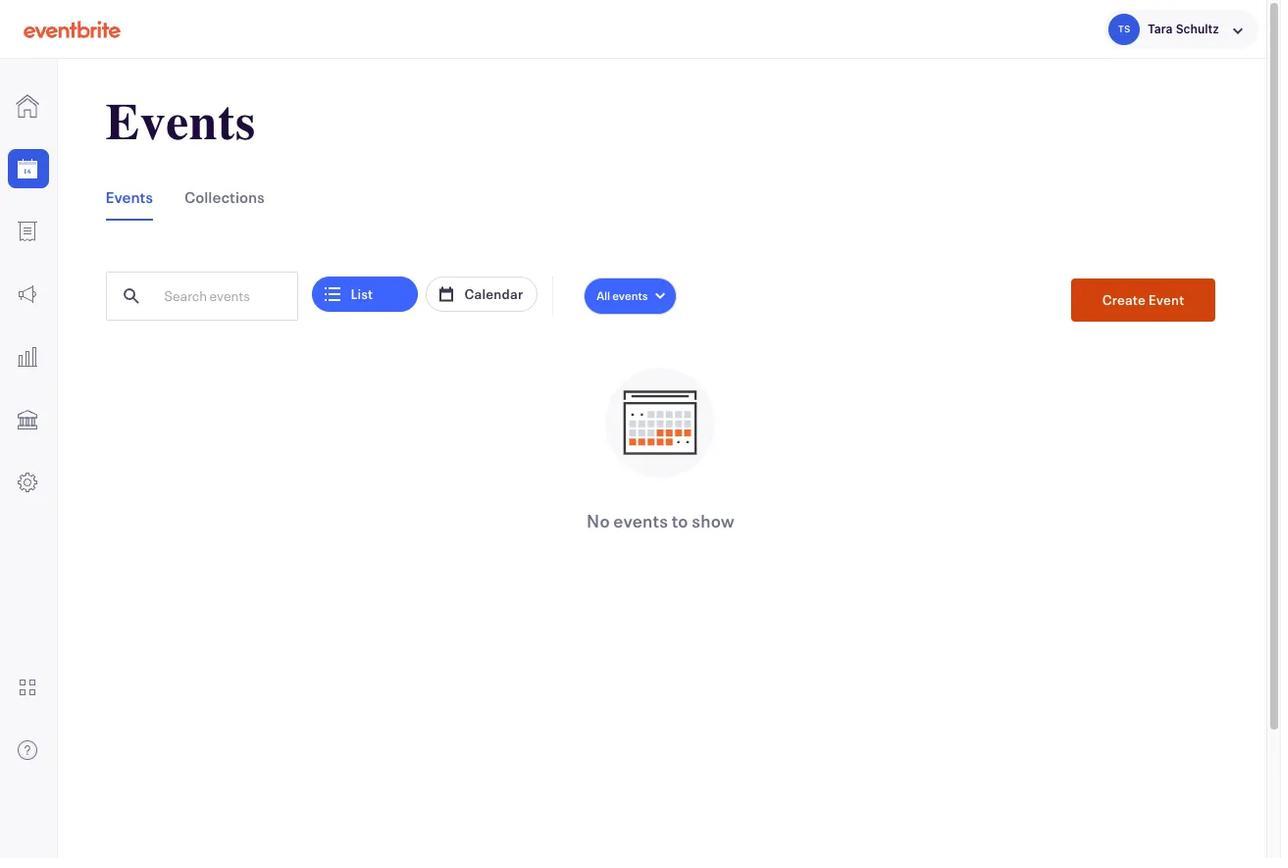 Task type: vqa. For each thing, say whether or not it's contained in the screenshot.
Finance text field at the left of the page display default icon
yes



Task type: describe. For each thing, give the bounding box(es) containing it.
to
[[672, 509, 688, 533]]

schultz
[[1176, 21, 1219, 36]]

tara
[[1148, 21, 1173, 36]]

create
[[1102, 290, 1146, 309]]

collections button
[[184, 175, 265, 219]]

events for all
[[612, 288, 648, 304]]

tab list containing events
[[106, 163, 1216, 232]]

all
[[597, 288, 610, 304]]

show
[[692, 509, 735, 533]]

Apps text field
[[0, 668, 57, 707]]

no events to show
[[587, 509, 735, 533]]

Events text field
[[0, 149, 57, 188]]

Search events text field
[[151, 274, 296, 319]]

events button
[[106, 175, 153, 221]]

display default image for finance text box
[[16, 408, 39, 432]]

eventbrite image
[[24, 19, 121, 39]]

tara schultz menu bar
[[1081, 0, 1266, 58]]

all events link
[[584, 278, 676, 315]]

calendar
[[464, 284, 523, 303]]

display default image for home text box
[[16, 94, 39, 118]]

calendar button
[[426, 277, 538, 312]]



Task type: locate. For each thing, give the bounding box(es) containing it.
create event link
[[1071, 279, 1216, 322]]

Home text field
[[0, 86, 57, 126]]

3 display default image from the top
[[16, 408, 39, 432]]

Orders text field
[[0, 212, 57, 251]]

Finance text field
[[0, 400, 57, 439]]

4 display default image from the top
[[16, 738, 39, 762]]

display default image down orders text field
[[16, 283, 39, 306]]

1 display default image from the top
[[16, 220, 39, 243]]

events left to at bottom
[[613, 509, 668, 533]]

all events
[[597, 288, 648, 304]]

events right all
[[612, 288, 648, 304]]

events
[[612, 288, 648, 304], [613, 509, 668, 533]]

4 display default image from the top
[[16, 471, 39, 494]]

display default image
[[16, 220, 39, 243], [16, 345, 39, 369], [16, 408, 39, 432], [16, 471, 39, 494]]

all events menu bar
[[584, 278, 676, 323]]

display default image for org settings text box
[[16, 471, 39, 494]]

2 display default image from the top
[[16, 345, 39, 369]]

2 events from the top
[[106, 186, 153, 207]]

events inside all events link
[[612, 288, 648, 304]]

collections
[[184, 186, 265, 207]]

display active image
[[16, 157, 39, 180]]

display default image inside finance text box
[[16, 408, 39, 432]]

display default image up help center text field
[[16, 676, 39, 699]]

1 display default image from the top
[[16, 94, 39, 118]]

Reporting text field
[[0, 337, 57, 377]]

event
[[1149, 290, 1184, 309]]

0 vertical spatial events
[[106, 93, 256, 152]]

display default image up display active icon
[[16, 94, 39, 118]]

0 vertical spatial events
[[612, 288, 648, 304]]

display default image for marketing text box
[[16, 283, 39, 306]]

1 events from the top
[[106, 93, 256, 152]]

display default image inside marketing text box
[[16, 283, 39, 306]]

no
[[587, 509, 610, 533]]

display default image up finance text box
[[16, 345, 39, 369]]

display default image for help center text field
[[16, 738, 39, 762]]

1 vertical spatial events
[[106, 186, 153, 207]]

display default image inside orders text field
[[16, 220, 39, 243]]

display default image down finance text box
[[16, 471, 39, 494]]

1 vertical spatial events
[[613, 509, 668, 533]]

Marketing text field
[[0, 275, 57, 314]]

display default image for reporting text box
[[16, 345, 39, 369]]

display default image
[[16, 94, 39, 118], [16, 283, 39, 306], [16, 676, 39, 699], [16, 738, 39, 762]]

events up collections button
[[106, 93, 256, 152]]

display default image inside home text box
[[16, 94, 39, 118]]

display default image inside apps text box
[[16, 676, 39, 699]]

display default image for apps text box
[[16, 676, 39, 699]]

display default image inside help center text field
[[16, 738, 39, 762]]

display default image inside reporting text box
[[16, 345, 39, 369]]

events
[[106, 93, 256, 152], [106, 186, 153, 207]]

3 display default image from the top
[[16, 676, 39, 699]]

display default image down reporting text box
[[16, 408, 39, 432]]

events left the collections
[[106, 186, 153, 207]]

events for no
[[613, 509, 668, 533]]

display default image inside org settings text box
[[16, 471, 39, 494]]

display default image down display active icon
[[16, 220, 39, 243]]

2 display default image from the top
[[16, 283, 39, 306]]

Help Center text field
[[0, 731, 57, 770]]

Org Settings text field
[[0, 463, 57, 502]]

tara schultz
[[1148, 21, 1219, 36]]

events inside tab list
[[106, 186, 153, 207]]

tab list
[[106, 163, 1216, 232]]

create event
[[1102, 290, 1184, 309]]

display default image down apps text box
[[16, 738, 39, 762]]

display default image for orders text field
[[16, 220, 39, 243]]



